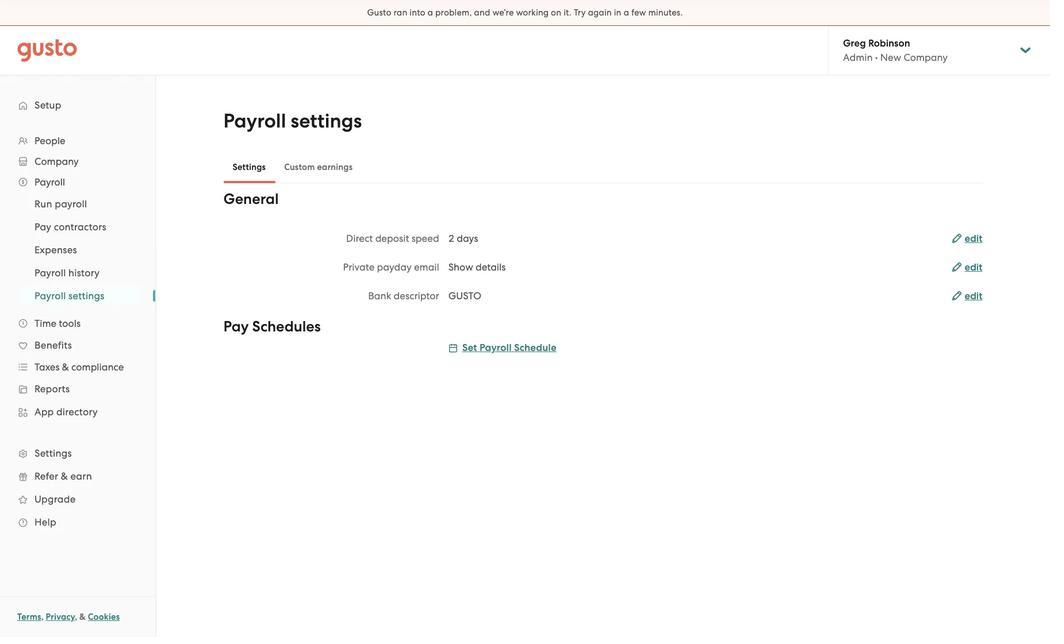 Task type: locate. For each thing, give the bounding box(es) containing it.
1 vertical spatial &
[[61, 471, 68, 483]]

1 vertical spatial edit button
[[952, 261, 983, 275]]

1 vertical spatial company
[[35, 156, 79, 167]]

1 horizontal spatial settings
[[291, 109, 362, 133]]

payroll settings up custom
[[223, 109, 362, 133]]

company inside greg robinson admin • new company
[[904, 52, 948, 63]]

edit button for details
[[952, 261, 983, 275]]

1 vertical spatial payroll settings
[[35, 291, 105, 302]]

payroll settings link
[[21, 286, 144, 307]]

pay down run
[[35, 221, 51, 233]]

earnings
[[317, 162, 353, 173]]

home image
[[17, 39, 77, 62]]

a right "into"
[[428, 7, 433, 18]]

upgrade
[[35, 494, 76, 506]]

company right new
[[904, 52, 948, 63]]

set payroll schedule link
[[449, 342, 557, 354]]

refer
[[35, 471, 58, 483]]

pay left the schedules
[[223, 318, 249, 336]]

deposit
[[375, 233, 409, 244]]

payroll right set
[[480, 342, 512, 354]]

0 vertical spatial settings
[[233, 162, 266, 173]]

2 list from the top
[[0, 193, 155, 308]]

0 horizontal spatial settings
[[68, 291, 105, 302]]

company button
[[12, 151, 144, 172]]

1 horizontal spatial payroll settings
[[223, 109, 362, 133]]

& right 'taxes' at the left of page
[[62, 362, 69, 373]]

& for earn
[[61, 471, 68, 483]]

minutes.
[[649, 7, 683, 18]]

& inside dropdown button
[[62, 362, 69, 373]]

payroll up the time
[[35, 291, 66, 302]]

history
[[68, 267, 100, 279]]

payroll button
[[12, 172, 144, 193]]

settings up 'custom earnings' button
[[291, 109, 362, 133]]

1 list from the top
[[0, 131, 155, 534]]

1 horizontal spatial company
[[904, 52, 948, 63]]

payroll
[[223, 109, 286, 133], [35, 177, 65, 188], [35, 267, 66, 279], [35, 291, 66, 302], [480, 342, 512, 354]]

gusto navigation element
[[0, 75, 155, 553]]

3 edit button from the top
[[952, 290, 983, 304]]

bank descriptor
[[368, 291, 439, 302]]

gusto
[[367, 7, 392, 18]]

0 vertical spatial pay
[[35, 221, 51, 233]]

1 vertical spatial settings
[[68, 291, 105, 302]]

settings inside payroll settings link
[[68, 291, 105, 302]]

0 horizontal spatial pay
[[35, 221, 51, 233]]

pay inside settings tab panel
[[223, 318, 249, 336]]

show details
[[449, 262, 506, 273]]

1 vertical spatial settings
[[35, 448, 72, 460]]

1 edit button from the top
[[952, 232, 983, 246]]

payroll settings inside list
[[35, 291, 105, 302]]

custom earnings button
[[275, 154, 362, 181]]

payroll settings
[[223, 109, 362, 133], [35, 291, 105, 302]]

payroll settings tab list
[[223, 151, 983, 184]]

bank
[[368, 291, 391, 302]]

taxes
[[35, 362, 60, 373]]

0 horizontal spatial ,
[[41, 613, 44, 623]]

1 horizontal spatial pay
[[223, 318, 249, 336]]

0 vertical spatial edit
[[965, 233, 983, 245]]

pay inside pay contractors "link"
[[35, 221, 51, 233]]

1 horizontal spatial ,
[[75, 613, 77, 623]]

1 vertical spatial pay
[[223, 318, 249, 336]]

0 vertical spatial edit button
[[952, 232, 983, 246]]

help link
[[12, 513, 144, 533]]

payroll up run
[[35, 177, 65, 188]]

setup
[[35, 100, 61, 111]]

& left earn
[[61, 471, 68, 483]]

0 vertical spatial company
[[904, 52, 948, 63]]

0 horizontal spatial settings
[[35, 448, 72, 460]]

new
[[881, 52, 902, 63]]

benefits
[[35, 340, 72, 351]]

2 edit from the top
[[965, 262, 983, 274]]

payroll up settings button
[[223, 109, 286, 133]]

terms link
[[17, 613, 41, 623]]

2 vertical spatial edit button
[[952, 290, 983, 304]]

payroll settings down payroll history
[[35, 291, 105, 302]]

refer & earn link
[[12, 467, 144, 487]]

details
[[476, 262, 506, 273]]

general
[[223, 190, 279, 208]]

taxes & compliance
[[35, 362, 124, 373]]

people button
[[12, 131, 144, 151]]

,
[[41, 613, 44, 623], [75, 613, 77, 623]]

into
[[410, 7, 426, 18]]

company down "people"
[[35, 156, 79, 167]]

a right in
[[624, 7, 629, 18]]

list
[[0, 131, 155, 534], [0, 193, 155, 308]]

2 vertical spatial edit
[[965, 291, 983, 303]]

1 horizontal spatial a
[[624, 7, 629, 18]]

0 horizontal spatial payroll settings
[[35, 291, 105, 302]]

edit button for days
[[952, 232, 983, 246]]

settings down history
[[68, 291, 105, 302]]

set payroll schedule
[[462, 342, 557, 354]]

, left cookies
[[75, 613, 77, 623]]

& left cookies
[[79, 613, 86, 623]]

taxes & compliance button
[[12, 357, 144, 378]]

2 vertical spatial &
[[79, 613, 86, 623]]

0 horizontal spatial company
[[35, 156, 79, 167]]

1 a from the left
[[428, 7, 433, 18]]

pay schedules
[[223, 318, 321, 336]]

edit button
[[952, 232, 983, 246], [952, 261, 983, 275], [952, 290, 983, 304]]

working
[[516, 7, 549, 18]]

pay
[[35, 221, 51, 233], [223, 318, 249, 336]]

1 edit from the top
[[965, 233, 983, 245]]

in
[[614, 7, 622, 18]]

pay for pay schedules
[[223, 318, 249, 336]]

privacy link
[[46, 613, 75, 623]]

0 vertical spatial settings
[[291, 109, 362, 133]]

, left the privacy
[[41, 613, 44, 623]]

settings up general
[[233, 162, 266, 173]]

settings
[[291, 109, 362, 133], [68, 291, 105, 302]]

1 horizontal spatial settings
[[233, 162, 266, 173]]

cookies button
[[88, 611, 120, 625]]

payroll
[[55, 198, 87, 210]]

&
[[62, 362, 69, 373], [61, 471, 68, 483], [79, 613, 86, 623]]

2 edit button from the top
[[952, 261, 983, 275]]

time tools button
[[12, 314, 144, 334]]

benefits link
[[12, 335, 144, 356]]

2 , from the left
[[75, 613, 77, 623]]

0 vertical spatial &
[[62, 362, 69, 373]]

setup link
[[12, 95, 144, 116]]

greg
[[843, 37, 866, 49]]

edit
[[965, 233, 983, 245], [965, 262, 983, 274], [965, 291, 983, 303]]

a
[[428, 7, 433, 18], [624, 7, 629, 18]]

time tools
[[35, 318, 81, 330]]

settings inside button
[[233, 162, 266, 173]]

direct
[[346, 233, 373, 244]]

company
[[904, 52, 948, 63], [35, 156, 79, 167]]

0 horizontal spatial a
[[428, 7, 433, 18]]

try
[[574, 7, 586, 18]]

0 vertical spatial payroll settings
[[223, 109, 362, 133]]

expenses link
[[21, 240, 144, 261]]

settings up refer
[[35, 448, 72, 460]]

•
[[875, 52, 878, 63]]

1 vertical spatial edit
[[965, 262, 983, 274]]



Task type: vqa. For each thing, say whether or not it's contained in the screenshot.
1st This from the top
no



Task type: describe. For each thing, give the bounding box(es) containing it.
on
[[551, 7, 562, 18]]

settings link
[[12, 444, 144, 464]]

we're
[[493, 7, 514, 18]]

earn
[[70, 471, 92, 483]]

problem,
[[435, 7, 472, 18]]

2
[[449, 233, 454, 244]]

refer & earn
[[35, 471, 92, 483]]

upgrade link
[[12, 490, 144, 510]]

settings button
[[223, 154, 275, 181]]

terms , privacy , & cookies
[[17, 613, 120, 623]]

email
[[414, 262, 439, 273]]

settings inside list
[[35, 448, 72, 460]]

set
[[462, 342, 477, 354]]

privacy
[[46, 613, 75, 623]]

custom earnings
[[284, 162, 353, 173]]

robinson
[[869, 37, 910, 49]]

reports link
[[12, 379, 144, 400]]

custom
[[284, 162, 315, 173]]

directory
[[56, 407, 98, 418]]

run
[[35, 198, 52, 210]]

direct deposit speed
[[346, 233, 439, 244]]

settings tab panel
[[223, 190, 983, 370]]

app directory link
[[12, 402, 144, 423]]

compliance
[[71, 362, 124, 373]]

gusto
[[449, 291, 481, 302]]

payroll inside settings tab panel
[[480, 342, 512, 354]]

gusto ran into a problem, and we're working on it. try again in a few minutes.
[[367, 7, 683, 18]]

terms
[[17, 613, 41, 623]]

payroll history link
[[21, 263, 144, 284]]

payroll history
[[35, 267, 100, 279]]

few
[[632, 7, 646, 18]]

help
[[35, 517, 56, 529]]

show
[[449, 262, 473, 273]]

private payday email
[[343, 262, 439, 273]]

schedule
[[514, 342, 557, 354]]

payday
[[377, 262, 412, 273]]

time
[[35, 318, 56, 330]]

and
[[474, 7, 490, 18]]

list containing run payroll
[[0, 193, 155, 308]]

& for compliance
[[62, 362, 69, 373]]

speed
[[412, 233, 439, 244]]

run payroll link
[[21, 194, 144, 215]]

payroll down expenses
[[35, 267, 66, 279]]

run payroll
[[35, 198, 87, 210]]

2 days
[[449, 233, 478, 244]]

pay contractors
[[35, 221, 106, 233]]

tools
[[59, 318, 81, 330]]

contractors
[[54, 221, 106, 233]]

schedules
[[252, 318, 321, 336]]

cookies
[[88, 613, 120, 623]]

admin
[[843, 52, 873, 63]]

2 a from the left
[[624, 7, 629, 18]]

people
[[35, 135, 65, 147]]

pay contractors link
[[21, 217, 144, 238]]

3 edit from the top
[[965, 291, 983, 303]]

pay for pay contractors
[[35, 221, 51, 233]]

app directory
[[35, 407, 98, 418]]

app
[[35, 407, 54, 418]]

private
[[343, 262, 375, 273]]

ran
[[394, 7, 408, 18]]

again
[[588, 7, 612, 18]]

it.
[[564, 7, 572, 18]]

greg robinson admin • new company
[[843, 37, 948, 63]]

1 , from the left
[[41, 613, 44, 623]]

expenses
[[35, 244, 77, 256]]

list containing people
[[0, 131, 155, 534]]

reports
[[35, 384, 70, 395]]

payroll inside dropdown button
[[35, 177, 65, 188]]

days
[[457, 233, 478, 244]]

edit for details
[[965, 262, 983, 274]]

edit for days
[[965, 233, 983, 245]]

descriptor
[[394, 291, 439, 302]]

company inside company dropdown button
[[35, 156, 79, 167]]



